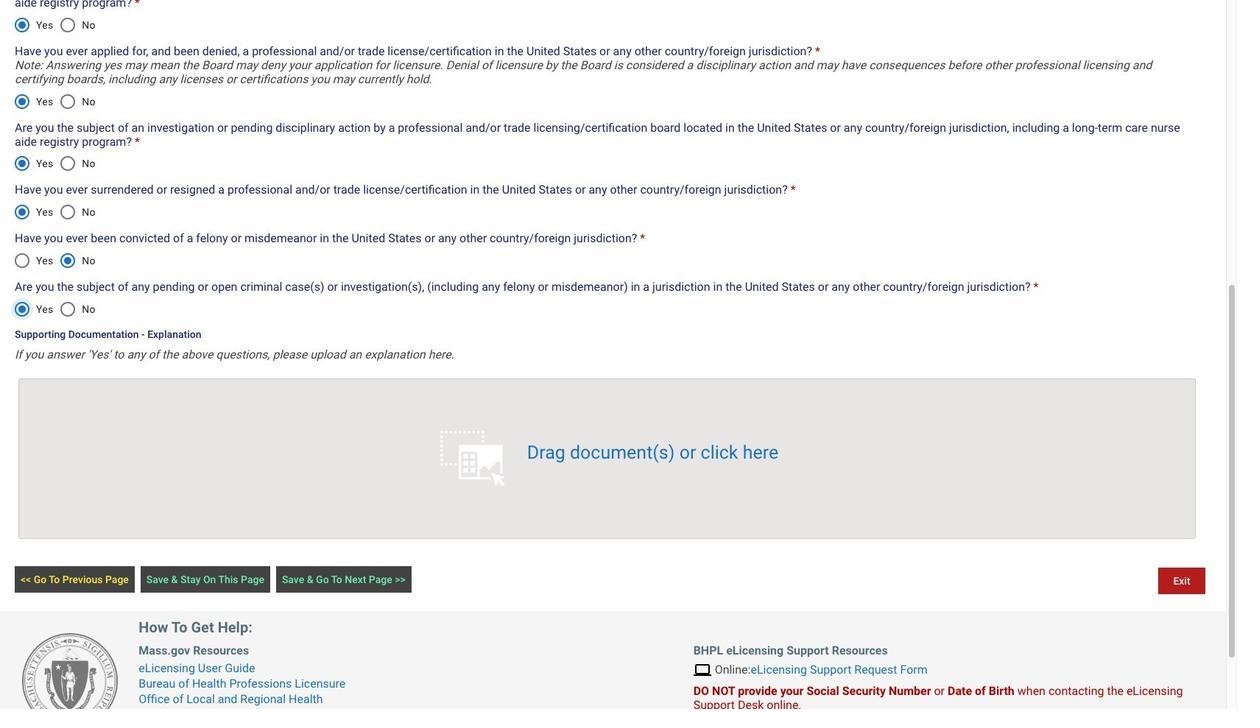 Task type: locate. For each thing, give the bounding box(es) containing it.
option group
[[6, 7, 103, 43], [6, 84, 103, 119], [6, 146, 103, 181], [6, 195, 103, 230], [6, 243, 103, 278], [6, 291, 103, 327]]

1 option group from the top
[[6, 7, 103, 43]]

2 option group from the top
[[6, 84, 103, 119]]

5 option group from the top
[[6, 243, 103, 278]]

6 option group from the top
[[6, 291, 103, 327]]



Task type: vqa. For each thing, say whether or not it's contained in the screenshot.
option group
yes



Task type: describe. For each thing, give the bounding box(es) containing it.
massachusetts state seal image
[[22, 633, 118, 709]]

4 option group from the top
[[6, 195, 103, 230]]

3 option group from the top
[[6, 146, 103, 181]]



